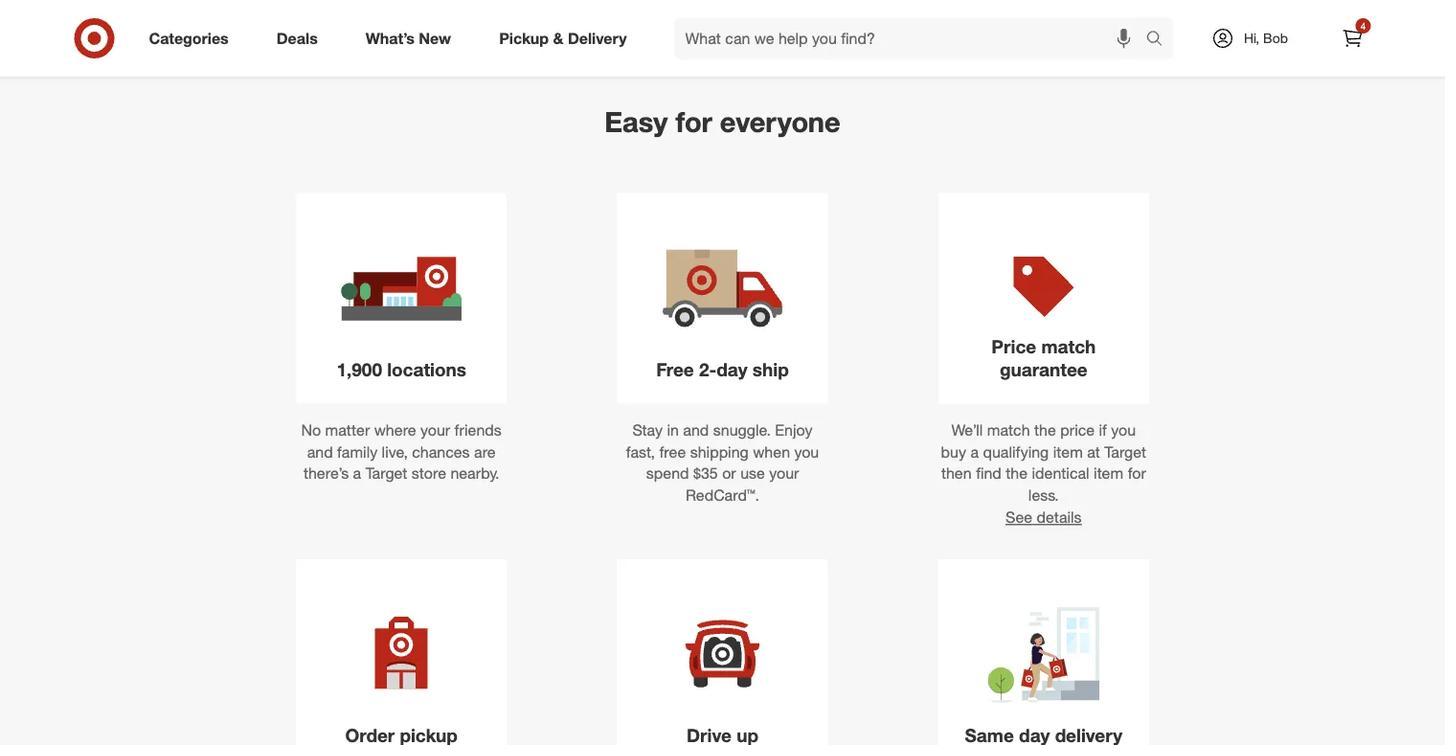 Task type: describe. For each thing, give the bounding box(es) containing it.
qualifying
[[984, 443, 1049, 461]]

less.
[[1029, 486, 1060, 505]]

match for the
[[988, 421, 1031, 439]]

in
[[667, 421, 679, 439]]

match for guarantee
[[1042, 335, 1096, 357]]

for inside the we'll match the price if you buy a qualifying item at target then find the identical item for less. see details
[[1128, 464, 1147, 483]]

stay in and snuggle. enjoy fast, free shipping when you spend $35 or use your redcard™.
[[626, 421, 820, 505]]

0 horizontal spatial the
[[1006, 464, 1028, 483]]

then
[[942, 464, 972, 483]]

everyone
[[720, 105, 841, 139]]

are
[[474, 443, 496, 461]]

at
[[1088, 443, 1101, 461]]

buy
[[941, 443, 967, 461]]

$35
[[694, 464, 718, 483]]

if
[[1100, 421, 1108, 439]]

target inside no matter where your friends and family live, chances are there's a target store nearby.
[[366, 464, 408, 483]]

pickup & delivery
[[499, 29, 627, 47]]

delivery
[[568, 29, 627, 47]]

when
[[753, 443, 791, 461]]

chances
[[412, 443, 470, 461]]

what's new
[[366, 29, 451, 47]]

spend
[[646, 464, 690, 483]]

live,
[[382, 443, 408, 461]]

price match guarantee
[[992, 335, 1096, 380]]

pickup & delivery link
[[483, 17, 651, 59]]

2-
[[699, 358, 717, 380]]

1,900 locations
[[337, 358, 467, 380]]

0 vertical spatial for
[[676, 105, 713, 139]]

or
[[723, 464, 737, 483]]

there's
[[304, 464, 349, 483]]

deals
[[277, 29, 318, 47]]

new
[[419, 29, 451, 47]]

easy for everyone
[[605, 105, 841, 139]]

snuggle.
[[714, 421, 771, 439]]

4 link
[[1332, 17, 1375, 59]]

and inside stay in and snuggle. enjoy fast, free shipping when you spend $35 or use your redcard™.
[[683, 421, 709, 439]]

you inside the we'll match the price if you buy a qualifying item at target then find the identical item for less. see details
[[1112, 421, 1136, 439]]

a inside the we'll match the price if you buy a qualifying item at target then find the identical item for less. see details
[[971, 443, 979, 461]]

a inside no matter where your friends and family live, chances are there's a target store nearby.
[[353, 464, 361, 483]]

see
[[1006, 508, 1033, 527]]

easy
[[605, 105, 668, 139]]



Task type: locate. For each thing, give the bounding box(es) containing it.
1 vertical spatial item
[[1094, 464, 1124, 483]]

you inside stay in and snuggle. enjoy fast, free shipping when you spend $35 or use your redcard™.
[[795, 443, 820, 461]]

for right identical
[[1128, 464, 1147, 483]]

we'll match the price if you buy a qualifying item at target then find the identical item for less. see details
[[941, 421, 1147, 527]]

0 vertical spatial match
[[1042, 335, 1096, 357]]

target
[[1105, 443, 1147, 461], [366, 464, 408, 483]]

1 vertical spatial your
[[770, 464, 799, 483]]

find
[[977, 464, 1002, 483]]

friends
[[455, 421, 502, 439]]

guarantee
[[1000, 358, 1088, 380]]

1 horizontal spatial target
[[1105, 443, 1147, 461]]

where
[[374, 421, 416, 439]]

price
[[1061, 421, 1095, 439]]

a down the "family"
[[353, 464, 361, 483]]

you right if
[[1112, 421, 1136, 439]]

target inside the we'll match the price if you buy a qualifying item at target then find the identical item for less. see details
[[1105, 443, 1147, 461]]

1 vertical spatial a
[[353, 464, 361, 483]]

match up qualifying
[[988, 421, 1031, 439]]

1 horizontal spatial and
[[683, 421, 709, 439]]

0 vertical spatial item
[[1054, 443, 1084, 461]]

0 horizontal spatial you
[[795, 443, 820, 461]]

family
[[337, 443, 378, 461]]

hi, bob
[[1245, 30, 1289, 46]]

ship
[[753, 358, 789, 380]]

see details link
[[1006, 508, 1082, 527]]

and inside no matter where your friends and family live, chances are there's a target store nearby.
[[307, 443, 333, 461]]

hi,
[[1245, 30, 1260, 46]]

1 vertical spatial the
[[1006, 464, 1028, 483]]

bob
[[1264, 30, 1289, 46]]

1 vertical spatial match
[[988, 421, 1031, 439]]

item
[[1054, 443, 1084, 461], [1094, 464, 1124, 483]]

and
[[683, 421, 709, 439], [307, 443, 333, 461]]

your up the chances
[[421, 421, 450, 439]]

1 horizontal spatial you
[[1112, 421, 1136, 439]]

free
[[660, 443, 686, 461]]

0 vertical spatial the
[[1035, 421, 1057, 439]]

match
[[1042, 335, 1096, 357], [988, 421, 1031, 439]]

4
[[1361, 20, 1367, 32]]

0 vertical spatial you
[[1112, 421, 1136, 439]]

match inside "price match guarantee"
[[1042, 335, 1096, 357]]

you
[[1112, 421, 1136, 439], [795, 443, 820, 461]]

1 horizontal spatial item
[[1094, 464, 1124, 483]]

matter
[[325, 421, 370, 439]]

1 vertical spatial and
[[307, 443, 333, 461]]

0 vertical spatial target
[[1105, 443, 1147, 461]]

target down live,
[[366, 464, 408, 483]]

enjoy
[[775, 421, 813, 439]]

for
[[676, 105, 713, 139], [1128, 464, 1147, 483]]

what's new link
[[350, 17, 475, 59]]

search
[[1138, 31, 1184, 49]]

0 vertical spatial a
[[971, 443, 979, 461]]

use
[[741, 464, 765, 483]]

your down when on the right of page
[[770, 464, 799, 483]]

What can we help you find? suggestions appear below search field
[[674, 17, 1151, 59]]

a right buy
[[971, 443, 979, 461]]

details
[[1037, 508, 1082, 527]]

no matter where your friends and family live, chances are there's a target store nearby.
[[301, 421, 502, 483]]

1 horizontal spatial for
[[1128, 464, 1147, 483]]

store
[[412, 464, 447, 483]]

free 2-day ship
[[657, 358, 789, 380]]

0 horizontal spatial for
[[676, 105, 713, 139]]

0 vertical spatial and
[[683, 421, 709, 439]]

for right easy
[[676, 105, 713, 139]]

1 vertical spatial you
[[795, 443, 820, 461]]

and up there's
[[307, 443, 333, 461]]

categories link
[[133, 17, 253, 59]]

the left price
[[1035, 421, 1057, 439]]

0 horizontal spatial your
[[421, 421, 450, 439]]

and right in
[[683, 421, 709, 439]]

deals link
[[260, 17, 342, 59]]

0 horizontal spatial a
[[353, 464, 361, 483]]

day
[[717, 358, 748, 380]]

we'll
[[952, 421, 983, 439]]

categories
[[149, 29, 229, 47]]

1 vertical spatial for
[[1128, 464, 1147, 483]]

your
[[421, 421, 450, 439], [770, 464, 799, 483]]

item up identical
[[1054, 443, 1084, 461]]

fast,
[[626, 443, 655, 461]]

what's
[[366, 29, 415, 47]]

your inside stay in and snuggle. enjoy fast, free shipping when you spend $35 or use your redcard™.
[[770, 464, 799, 483]]

you down enjoy
[[795, 443, 820, 461]]

locations
[[387, 358, 467, 380]]

shipping
[[691, 443, 749, 461]]

price
[[992, 335, 1037, 357]]

identical
[[1032, 464, 1090, 483]]

1 horizontal spatial your
[[770, 464, 799, 483]]

stay
[[633, 421, 663, 439]]

target down if
[[1105, 443, 1147, 461]]

0 horizontal spatial and
[[307, 443, 333, 461]]

pickup
[[499, 29, 549, 47]]

1 vertical spatial target
[[366, 464, 408, 483]]

match inside the we'll match the price if you buy a qualifying item at target then find the identical item for less. see details
[[988, 421, 1031, 439]]

1,900
[[337, 358, 382, 380]]

no
[[301, 421, 321, 439]]

0 horizontal spatial target
[[366, 464, 408, 483]]

0 horizontal spatial item
[[1054, 443, 1084, 461]]

free
[[657, 358, 694, 380]]

search button
[[1138, 17, 1184, 63]]

1 horizontal spatial a
[[971, 443, 979, 461]]

the down qualifying
[[1006, 464, 1028, 483]]

1 horizontal spatial match
[[1042, 335, 1096, 357]]

0 horizontal spatial match
[[988, 421, 1031, 439]]

1 horizontal spatial the
[[1035, 421, 1057, 439]]

match up guarantee
[[1042, 335, 1096, 357]]

a
[[971, 443, 979, 461], [353, 464, 361, 483]]

nearby.
[[451, 464, 500, 483]]

redcard™.
[[686, 486, 760, 505]]

the
[[1035, 421, 1057, 439], [1006, 464, 1028, 483]]

your inside no matter where your friends and family live, chances are there's a target store nearby.
[[421, 421, 450, 439]]

item down at
[[1094, 464, 1124, 483]]

&
[[553, 29, 564, 47]]

0 vertical spatial your
[[421, 421, 450, 439]]



Task type: vqa. For each thing, say whether or not it's contained in the screenshot.
and to the left
yes



